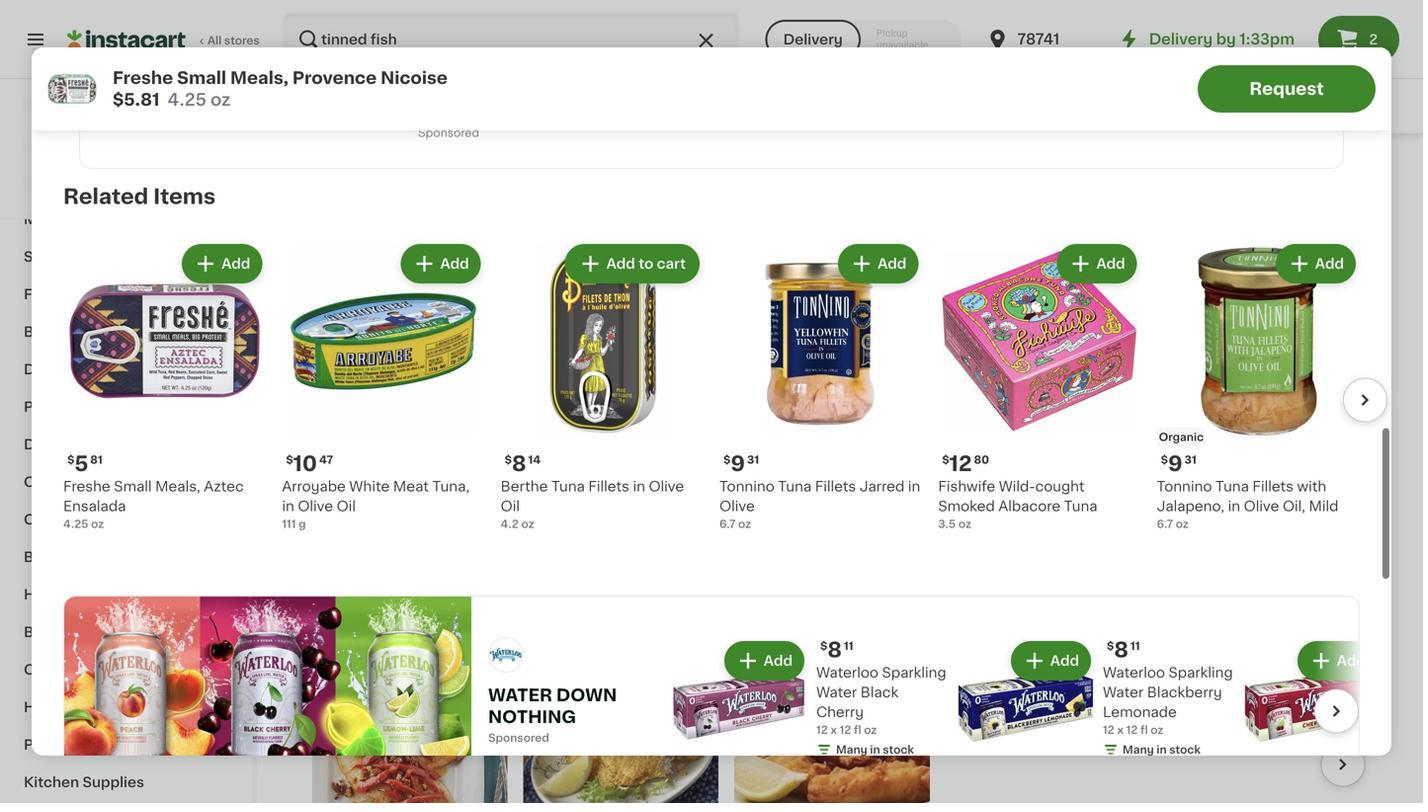 Task type: locate. For each thing, give the bounding box(es) containing it.
1 horizontal spatial $ 5 81
[[301, 458, 336, 479]]

with up mild
[[1298, 480, 1327, 494]]

x
[[831, 725, 837, 736], [1118, 725, 1124, 736]]

1 recipe card group from the left
[[312, 641, 508, 804]]

stock for lemonade
[[1170, 745, 1201, 756]]

$ inside $ 12 80
[[943, 455, 950, 466]]

nicoise
[[381, 70, 448, 87], [173, 94, 225, 108], [297, 504, 349, 518]]

dry
[[24, 438, 50, 452]]

condiments & sauces
[[24, 476, 182, 489]]

$ 5 81 for freshe small meals, provence nicoise
[[301, 458, 336, 479]]

0 horizontal spatial 81
[[90, 455, 103, 466]]

10
[[430, 48, 454, 69], [293, 454, 317, 474]]

2 vertical spatial provence
[[437, 485, 503, 498]]

0 horizontal spatial related
[[63, 186, 148, 207]]

11 up the berthe tuna fillets in olive oil 4.2 oz
[[584, 458, 602, 479]]

tuna, up snacks on the top right of the page
[[1272, 84, 1309, 98]]

fillets left fillet
[[589, 480, 630, 494]]

1 horizontal spatial 4.25
[[168, 91, 206, 108]]

1 many from the left
[[836, 745, 868, 756]]

in inside arroyabe white meat tuna, in olive oil 111 g
[[282, 500, 294, 513]]

6.7 inside tonnino tuna fillets jarred in olive 6.7 oz
[[720, 519, 736, 530]]

central market link
[[73, 103, 179, 164]]

freshe inside freshe small meals, provence nicoise $5.81 4.25 oz
[[113, 70, 173, 87]]

12
[[950, 454, 972, 474], [817, 725, 828, 736], [840, 725, 852, 736], [1103, 725, 1115, 736], [1127, 725, 1138, 736]]

None search field
[[283, 12, 740, 67]]

2 6.7 from the left
[[1157, 519, 1174, 530]]

delivery inside button
[[784, 33, 843, 46]]

$ 8 11 for waterloo sparkling water black cherry
[[821, 640, 854, 661]]

fl inside waterloo sparkling water blackberry lemonade 12 x 12 fl oz
[[1141, 725, 1149, 736]]

small inside freshe small meals, provence nicoise $5.81 4.25 oz
[[177, 70, 226, 87]]

& left "spices"
[[129, 663, 141, 677]]

tuna left fillet
[[631, 485, 665, 498]]

bakery link
[[12, 313, 240, 351]]

0 vertical spatial provence
[[293, 70, 377, 87]]

tonnino right fillet
[[720, 480, 775, 494]]

meat right arroyabe
[[393, 480, 429, 494]]

meals, inside freshe small meals, aztec ensalada 4.25 oz
[[155, 480, 200, 494]]

31 right 55
[[1185, 455, 1197, 466]]

tonnino right berthe
[[572, 485, 628, 498]]

central market logo image
[[107, 103, 145, 140]]

fillets inside tonnino tuna fillets jarred in olive 6.7 oz
[[815, 480, 857, 494]]

white
[[995, 104, 1036, 118], [349, 480, 390, 494]]

1 horizontal spatial 10
[[430, 48, 454, 69]]

0 horizontal spatial 14
[[529, 455, 541, 466]]

0 vertical spatial related
[[63, 186, 148, 207]]

waterloo sparkling water image
[[488, 638, 524, 673]]

frozen
[[1212, 99, 1258, 113]]

1 vertical spatial meat
[[393, 480, 429, 494]]

2 stock from the left
[[1170, 745, 1201, 756]]

0 horizontal spatial 10
[[293, 454, 317, 474]]

nsored
[[510, 733, 550, 744]]

2 vertical spatial nicoise
[[297, 504, 349, 518]]

instacart logo image
[[67, 28, 186, 51]]

14 left 55
[[1135, 458, 1159, 479]]

1 horizontal spatial related
[[297, 595, 382, 616]]

product group
[[419, 0, 613, 144], [572, 188, 833, 539], [848, 188, 1108, 535], [1124, 188, 1384, 539], [63, 240, 266, 532], [282, 240, 485, 532], [501, 240, 704, 532], [720, 240, 923, 532], [939, 240, 1142, 532], [1157, 240, 1360, 532]]

$ 12 80
[[943, 454, 990, 474]]

gerard
[[1124, 485, 1172, 498]]

oils, vinegars, & spices link
[[12, 652, 240, 689]]

2 31 from the left
[[1185, 455, 1197, 466]]

oz inside tonnino tuna fillets with jalapeno, in olive oil, mild 6.7 oz
[[1176, 519, 1189, 530]]

sparkling inside waterloo sparkling water black cherry 12 x 12 fl oz
[[882, 666, 947, 680]]

1 horizontal spatial many in stock
[[1123, 745, 1201, 756]]

fl down cherry
[[854, 725, 862, 736]]

nicoise inside "freshe small meals, provence nicoise"
[[297, 504, 349, 518]]

goods down condiments & sauces
[[83, 513, 131, 527]]

0 horizontal spatial tuna,
[[433, 480, 470, 494]]

meals, for freshe small meals, provence nicoise $5.81 4.25 oz
[[230, 70, 289, 87]]

$ 9 31 up ventresca
[[724, 454, 760, 474]]

1 $ 9 31 from the left
[[724, 454, 760, 474]]

1 horizontal spatial white
[[995, 104, 1036, 118]]

sponsored badge image
[[419, 128, 478, 139], [1124, 523, 1184, 534]]

0 horizontal spatial 4.25
[[63, 519, 88, 530]]

9 up jarred
[[860, 458, 874, 479]]

waterloo for black
[[817, 666, 879, 680]]

candy
[[94, 250, 141, 264]]

$ 8 11 up cherry
[[821, 640, 854, 661]]

0 horizontal spatial kitchen
[[24, 776, 79, 790]]

9 up gerard
[[1169, 454, 1183, 474]]

prepared foods
[[24, 400, 137, 414]]

x for waterloo sparkling water black cherry
[[831, 725, 837, 736]]

5 up arroyabe
[[308, 458, 322, 479]]

1 horizontal spatial waterloo
[[1103, 666, 1166, 680]]

0 horizontal spatial 31
[[747, 455, 760, 466]]

2 horizontal spatial provence
[[437, 485, 503, 498]]

0 vertical spatial with
[[419, 94, 448, 108]]

water inside waterloo sparkling water blackberry lemonade 12 x 12 fl oz
[[1103, 686, 1144, 700]]

olive down ventresca
[[720, 500, 755, 513]]

black inside waterloo sparkling water black cherry 12 x 12 fl oz
[[861, 686, 899, 700]]

0 horizontal spatial nicoise
[[173, 94, 225, 108]]

1 vertical spatial with
[[1298, 480, 1327, 494]]

fl for waterloo sparkling water black cherry
[[854, 725, 862, 736]]

dry goods & pasta link
[[12, 426, 240, 464]]

sauces
[[130, 476, 182, 489]]

1 6.7 from the left
[[720, 519, 736, 530]]

11 inside 11 romanov caviar, black lumpfish
[[308, 58, 326, 79]]

2 horizontal spatial 9
[[1169, 454, 1183, 474]]

vinegars,
[[59, 663, 126, 677]]

1 horizontal spatial recipe card group
[[735, 641, 930, 804]]

snacks
[[24, 250, 75, 264]]

1 many in stock from the left
[[836, 745, 914, 756]]

in right jarred
[[908, 480, 921, 494]]

$ for berthe tuna fillets in olive oil
[[505, 455, 512, 466]]

kitchen down personal
[[24, 776, 79, 790]]

black for waterloo
[[861, 686, 899, 700]]

fillets down mouettes
[[915, 104, 956, 118]]

& left pasta on the bottom left of the page
[[104, 438, 116, 452]]

$ for tonnino tuna fillets jarred in olive
[[724, 455, 731, 466]]

olive down arroyabe
[[298, 500, 333, 513]]

tuna inside the berthe tuna fillets in olive oil 4.2 oz
[[552, 480, 585, 494]]

oils, vinegars, & spices
[[24, 663, 192, 677]]

smoked down dominique
[[1233, 504, 1290, 518]]

0 horizontal spatial black
[[428, 84, 466, 98]]

tuna up the style
[[1216, 480, 1250, 494]]

water up cherry
[[817, 686, 857, 700]]

care inside health care link
[[75, 701, 109, 715]]

2 waterloo from the left
[[1103, 666, 1166, 680]]

1 vertical spatial goods
[[83, 513, 131, 527]]

many in stock down waterloo sparkling water black cherry 12 x 12 fl oz at the right
[[836, 745, 914, 756]]

many down cherry
[[836, 745, 868, 756]]

fishwife wild-cought smoked albacore tuna 3.5 oz
[[939, 480, 1098, 530]]

1 horizontal spatial 9
[[860, 458, 874, 479]]

provence inside the '5 freshe small meals, provence nicoise'
[[104, 94, 169, 108]]

snacks & candy
[[24, 250, 141, 264]]

item carousel region
[[36, 232, 1388, 588], [312, 633, 1368, 804]]

freshe small meals, provence nicoise
[[297, 485, 503, 518]]

$ up cherry
[[821, 641, 828, 652]]

cart
[[656, 257, 685, 271]]

8 inside the item carousel region
[[512, 454, 527, 474]]

dairy & eggs
[[24, 137, 116, 151]]

organic inside the item carousel region
[[1159, 432, 1204, 443]]

freshe
[[113, 70, 173, 87], [104, 74, 151, 88], [63, 480, 110, 494], [297, 485, 344, 498]]

tuna inside "11 tonnino tuna fillet ventresca in olive oil"
[[631, 485, 665, 498]]

meals, inside freshe small meals, provence nicoise $5.81 4.25 oz
[[230, 70, 289, 87]]

0 horizontal spatial organic
[[574, 437, 619, 448]]

recipe card group
[[312, 641, 508, 804], [735, 641, 930, 804]]

produce link
[[12, 88, 240, 126]]

31
[[747, 455, 760, 466], [1185, 455, 1197, 466]]

1 vertical spatial nicoise
[[173, 94, 225, 108]]

smoked inside fishwife wild-cought smoked albacore tuna 3.5 oz
[[939, 500, 995, 513]]

fl inside les mouettes d'arvor french mackerel fillets with white wine muscadet 5.96 fl oz
[[876, 143, 884, 154]]

black right caviar,
[[428, 84, 466, 98]]

2 many from the left
[[1123, 745, 1155, 756]]

1 waterloo from the left
[[817, 666, 879, 680]]

1 vertical spatial related
[[297, 595, 382, 616]]

78741
[[1018, 32, 1060, 46]]

$ for arroyabe white meat tuna, in olive oil
[[286, 455, 293, 466]]

fillets down $ 12 80
[[944, 485, 985, 498]]

0 horizontal spatial $ 5 81
[[67, 454, 103, 474]]

1 vertical spatial care
[[90, 739, 124, 752]]

0 horizontal spatial with
[[419, 94, 448, 108]]

black up cherry
[[861, 686, 899, 700]]

$ 8 11 up lemonade
[[1107, 640, 1141, 661]]

fl inside waterloo sparkling water black cherry 12 x 12 fl oz
[[854, 725, 862, 736]]

black inside 11 romanov caviar, black lumpfish
[[428, 84, 466, 98]]

small inside freshe small meals, aztec ensalada 4.25 oz
[[114, 480, 152, 494]]

0 horizontal spatial provence
[[104, 94, 169, 108]]

2 x from the left
[[1118, 725, 1124, 736]]

1 vertical spatial 10
[[293, 454, 317, 474]]

oz inside the berthe tuna fillets in olive oil 4.2 oz
[[522, 519, 535, 530]]

stock down waterloo sparkling water blackberry lemonade 12 x 12 fl oz
[[1170, 745, 1201, 756]]

78741 button
[[986, 12, 1105, 67]]

nicoise right romanov
[[381, 70, 448, 87]]

8 up cherry
[[828, 640, 842, 661]]

small inside "freshe small meals, provence nicoise"
[[347, 485, 385, 498]]

1 vertical spatial 4.25
[[63, 519, 88, 530]]

2 $ 9 31 from the left
[[1161, 454, 1197, 474]]

provence down recipes "link"
[[104, 94, 169, 108]]

goods for canned
[[83, 513, 131, 527]]

1 vertical spatial item carousel region
[[312, 633, 1368, 804]]

40
[[745, 48, 774, 69]]

black for 11
[[428, 84, 466, 98]]

2 many in stock from the left
[[1123, 745, 1201, 756]]

1 stock from the left
[[883, 745, 914, 756]]

0 vertical spatial 4.25
[[168, 91, 206, 108]]

1 sparkling from the left
[[882, 666, 947, 680]]

meals, down all at top
[[196, 74, 241, 88]]

0 vertical spatial tuna,
[[1272, 84, 1309, 98]]

provence up the 4.2
[[437, 485, 503, 498]]

1 horizontal spatial 5
[[115, 48, 129, 69]]

0 vertical spatial 10
[[430, 48, 454, 69]]

herb,
[[1124, 104, 1162, 118]]

with
[[419, 94, 448, 108], [1298, 480, 1327, 494]]

1 horizontal spatial tuna,
[[1272, 84, 1309, 98]]

fillets up oil,
[[1253, 480, 1294, 494]]

oz
[[211, 91, 231, 108], [1144, 123, 1157, 134], [886, 143, 899, 154], [91, 519, 104, 530], [739, 519, 752, 530], [522, 519, 535, 530], [959, 519, 972, 530], [1176, 519, 1189, 530], [864, 725, 877, 736], [1151, 725, 1164, 736]]

1 horizontal spatial with
[[1298, 480, 1327, 494]]

wine
[[1039, 104, 1074, 118]]

5 up $5.81
[[115, 48, 129, 69]]

safe catch elite wild tuna, garlic herb, mercury tested 2.6 oz
[[1124, 84, 1353, 134]]

x inside waterloo sparkling water blackberry lemonade 12 x 12 fl oz
[[1118, 725, 1124, 736]]

x inside waterloo sparkling water black cherry 12 x 12 fl oz
[[831, 725, 837, 736]]

waterloo inside waterloo sparkling water blackberry lemonade 12 x 12 fl oz
[[1103, 666, 1166, 680]]

tuna inside tonnino tuna fillets jarred in olive 6.7 oz
[[778, 480, 812, 494]]

81 up arroyabe
[[324, 459, 336, 470]]

provence
[[293, 70, 377, 87], [104, 94, 169, 108], [437, 485, 503, 498]]

8 for waterloo sparkling water blackberry lemonade
[[1115, 640, 1129, 661]]

0 horizontal spatial fl
[[854, 725, 862, 736]]

freshe for freshe small meals, aztec ensalada 4.25 oz
[[63, 480, 110, 494]]

1 horizontal spatial delivery
[[1150, 32, 1213, 46]]

0 horizontal spatial 9
[[731, 454, 745, 474]]

8 up berthe
[[512, 454, 527, 474]]

tuna up 3.5 at the right bottom of the page
[[907, 485, 940, 498]]

in down lemonade
[[1157, 745, 1167, 756]]

$ inside '$ 10 47'
[[286, 455, 293, 466]]

related for related items
[[63, 186, 148, 207]]

sparkling for black
[[882, 666, 947, 680]]

small for freshe small meals, provence nicoise
[[347, 485, 385, 498]]

water for waterloo sparkling water black cherry
[[817, 686, 857, 700]]

tonnino
[[720, 480, 775, 494], [1157, 480, 1213, 494], [572, 485, 628, 498], [848, 485, 903, 498]]

tuna right ventresca
[[778, 480, 812, 494]]

0 horizontal spatial recipe card group
[[312, 641, 508, 804]]

1 horizontal spatial $ 9 31
[[1161, 454, 1197, 474]]

100%
[[51, 190, 81, 201]]

tuna inside fishwife wild-cought smoked albacore tuna 3.5 oz
[[1065, 500, 1098, 513]]

$ for fishwife wild-cought smoked albacore tuna
[[943, 455, 950, 466]]

1 31 from the left
[[747, 455, 760, 466]]

0 horizontal spatial $ 8 11
[[821, 640, 854, 661]]

$ left 47
[[301, 459, 308, 470]]

1 horizontal spatial fl
[[876, 143, 884, 154]]

nicoise for freshe small meals, provence nicoise $5.81 4.25 oz
[[381, 70, 448, 87]]

0 vertical spatial nicoise
[[381, 70, 448, 87]]

81 for freshe small meals, aztec ensalada
[[90, 455, 103, 466]]

fishwife
[[939, 480, 996, 494]]

in left fillet
[[633, 480, 646, 494]]

care
[[75, 701, 109, 715], [90, 739, 124, 752]]

1 horizontal spatial many
[[1123, 745, 1155, 756]]

1 horizontal spatial 81
[[324, 459, 336, 470]]

4.25
[[168, 91, 206, 108], [63, 519, 88, 530]]

sponsored badge image down avocado
[[419, 128, 478, 139]]

0 horizontal spatial 8
[[512, 454, 527, 474]]

oz inside tonnino tuna fillets jarred in olive 6.7 oz
[[739, 519, 752, 530]]

many for lemonade
[[1123, 745, 1155, 756]]

1 x from the left
[[831, 725, 837, 736]]

item carousel region containing 5
[[36, 232, 1388, 588]]

care inside the personal care link
[[90, 739, 124, 752]]

spices
[[144, 663, 192, 677]]

$ up gerard
[[1161, 455, 1169, 466]]

& left soups
[[134, 513, 146, 527]]

with inside tonnino tuna fillets with jalapeno, in olive oil, mild 6.7 oz
[[1298, 480, 1327, 494]]

sparkling for blackberry
[[1169, 666, 1234, 680]]

5 for freshe small meals, aztec ensalada
[[74, 454, 88, 474]]

frozen snacks
[[1212, 99, 1311, 113]]

meat inside arroyabe white meat tuna, in olive oil 111 g
[[393, 480, 429, 494]]

meat
[[24, 213, 60, 226], [393, 480, 429, 494]]

organic for tonnino tuna fillet ventresca in olive oil
[[574, 437, 619, 448]]

$ for waterloo sparkling water blackberry lemonade
[[1107, 641, 1115, 652]]

2 sparkling from the left
[[1169, 666, 1234, 680]]

1 vertical spatial provence
[[104, 94, 169, 108]]

& left the sauces at the bottom
[[115, 476, 127, 489]]

1 horizontal spatial $ 8 11
[[1107, 640, 1141, 661]]

frozen snacks link
[[1183, 87, 1321, 126]]

provence inside freshe small meals, provence nicoise $5.81 4.25 oz
[[293, 70, 377, 87]]

$ 9 31 up gerard
[[1161, 454, 1197, 474]]

$ inside $ 8 14
[[505, 455, 512, 466]]

freshe for freshe small meals, provence nicoise $5.81 4.25 oz
[[113, 70, 173, 87]]

organic for tonnino tuna fillets with jalapeno, in olive oil, mild
[[1159, 432, 1204, 443]]

request
[[1250, 81, 1325, 97]]

$ 8 11
[[821, 640, 854, 661], [1107, 640, 1141, 661]]

6.7 down the european
[[1157, 519, 1174, 530]]

with down primal
[[419, 94, 448, 108]]

2 $ 8 11 from the left
[[1107, 640, 1141, 661]]

meals,
[[230, 70, 289, 87], [196, 74, 241, 88], [155, 480, 200, 494], [389, 485, 434, 498]]

& up jalapeno,
[[1175, 485, 1187, 498]]

provence inside "freshe small meals, provence nicoise"
[[437, 485, 503, 498]]

$
[[67, 455, 74, 466], [724, 455, 731, 466], [286, 455, 293, 466], [505, 455, 512, 466], [943, 455, 950, 466], [1161, 455, 1169, 466], [301, 459, 308, 470], [821, 641, 828, 652], [1107, 641, 1115, 652]]

many down lemonade
[[1123, 745, 1155, 756]]

in left spring at bottom right
[[989, 485, 1001, 498]]

in up 111
[[282, 500, 294, 513]]

kitchen supplies link
[[12, 764, 240, 802]]

small down all at top
[[177, 70, 226, 87]]

$ up fishwife
[[943, 455, 950, 466]]

water up lemonade
[[1103, 686, 1144, 700]]

0 horizontal spatial stock
[[883, 745, 914, 756]]

1 horizontal spatial 31
[[1185, 455, 1197, 466]]

olive inside arroyabe white meat tuna, in olive oil 111 g
[[298, 500, 333, 513]]

freshe for freshe small meals, provence nicoise
[[297, 485, 344, 498]]

0 horizontal spatial water
[[817, 686, 857, 700]]

fillets for berthe tuna fillets in olive oil
[[589, 480, 630, 494]]

nicoise down all at top
[[173, 94, 225, 108]]

produce
[[24, 100, 84, 114]]

all stores
[[208, 35, 260, 46]]

9 inside 9 tonnino tuna fillets in spring water
[[860, 458, 874, 479]]

x down lemonade
[[1118, 725, 1124, 736]]

10 inside '10 primal kitchen mayo made with avocado oil'
[[430, 48, 454, 69]]

10 left 47
[[293, 454, 317, 474]]

6.7 down ventresca
[[720, 519, 736, 530]]

kitchen
[[465, 74, 519, 88], [24, 776, 79, 790]]

olive left oil,
[[1244, 500, 1280, 513]]

beverages link
[[12, 163, 240, 201]]

goods down prepared foods
[[53, 438, 101, 452]]

0 vertical spatial goods
[[53, 438, 101, 452]]

tuna down cought
[[1065, 500, 1098, 513]]

many in stock down lemonade
[[1123, 745, 1201, 756]]

fillets for tonnino tuna fillets with jalapeno, in olive oil, mild
[[1253, 480, 1294, 494]]

0 horizontal spatial many in stock
[[836, 745, 914, 756]]

1 vertical spatial black
[[861, 686, 899, 700]]

water inside waterloo sparkling water black cherry 12 x 12 fl oz
[[817, 686, 857, 700]]

white down "french"
[[995, 104, 1036, 118]]

1 horizontal spatial meat
[[393, 480, 429, 494]]

1 horizontal spatial 8
[[828, 640, 842, 661]]

cought
[[1036, 480, 1085, 494]]

2 horizontal spatial nicoise
[[381, 70, 448, 87]]

oil inside "11 tonnino tuna fillet ventresca in olive oil"
[[572, 504, 592, 518]]

sparkling inside waterloo sparkling water blackberry lemonade 12 x 12 fl oz
[[1169, 666, 1234, 680]]

organic inside the product 'group'
[[574, 437, 619, 448]]

personal
[[24, 739, 86, 752]]

breakfast
[[24, 551, 93, 565]]

freshe small meals, aztec ensalada 4.25 oz
[[63, 480, 244, 530]]

& left eggs
[[66, 137, 77, 151]]

0 horizontal spatial 6.7
[[720, 519, 736, 530]]

0 horizontal spatial x
[[831, 725, 837, 736]]

item carousel region for related items
[[36, 232, 1388, 588]]

1 horizontal spatial provence
[[293, 70, 377, 87]]

lemonade
[[1103, 706, 1177, 720]]

breakfast link
[[12, 539, 240, 576]]

fillets inside tonnino tuna fillets with jalapeno, in olive oil, mild 6.7 oz
[[1253, 480, 1294, 494]]

$ up berthe
[[505, 455, 512, 466]]

0 horizontal spatial delivery
[[784, 33, 843, 46]]

1 horizontal spatial kitchen
[[465, 74, 519, 88]]

provence left caviar,
[[293, 70, 377, 87]]

4.25 inside freshe small meals, provence nicoise $5.81 4.25 oz
[[168, 91, 206, 108]]

8 for waterloo sparkling water black cherry
[[828, 640, 842, 661]]

$3.74 element
[[1124, 56, 1384, 81]]

0 vertical spatial white
[[995, 104, 1036, 118]]

0 vertical spatial black
[[428, 84, 466, 98]]

31 for tonnino tuna fillets with jalapeno, in olive oil, mild
[[1185, 455, 1197, 466]]

14 up berthe
[[529, 455, 541, 466]]

small up canned goods & soups link
[[114, 480, 152, 494]]

0 vertical spatial meat
[[24, 213, 60, 226]]

1 horizontal spatial smoked
[[1233, 504, 1290, 518]]

0 horizontal spatial sparkling
[[882, 666, 947, 680]]

olive left ventresca
[[649, 480, 684, 494]]

1 horizontal spatial nicoise
[[297, 504, 349, 518]]

4.25 right $5.81
[[168, 91, 206, 108]]

2 horizontal spatial 8
[[1115, 640, 1129, 661]]

0 vertical spatial care
[[75, 701, 109, 715]]

waterloo up lemonade
[[1103, 666, 1166, 680]]

81 inside the item carousel region
[[90, 455, 103, 466]]

1 horizontal spatial black
[[861, 686, 899, 700]]

$ up arroyabe
[[286, 455, 293, 466]]

by
[[1217, 32, 1237, 46]]

many in stock for cherry
[[836, 745, 914, 756]]

care down vinegars,
[[75, 701, 109, 715]]

9 for tonnino tuna fillets with jalapeno, in olive oil, mild
[[1169, 454, 1183, 474]]

meals, right arroyabe
[[389, 485, 434, 498]]

1 vertical spatial tuna,
[[433, 480, 470, 494]]

1 vertical spatial kitchen
[[24, 776, 79, 790]]

1 horizontal spatial 6.7
[[1157, 519, 1174, 530]]

0 horizontal spatial smoked
[[939, 500, 995, 513]]

11
[[308, 58, 326, 79], [584, 458, 602, 479], [844, 641, 854, 652], [1131, 641, 1141, 652]]

meat down 100%
[[24, 213, 60, 226]]

waterloo sparkling water black cherry 12 x 12 fl oz
[[817, 666, 947, 736]]

8 up lemonade
[[1115, 640, 1129, 661]]

white inside les mouettes d'arvor french mackerel fillets with white wine muscadet 5.96 fl oz
[[995, 104, 1036, 118]]

1 horizontal spatial sparkling
[[1169, 666, 1234, 680]]

5 down dry goods & pasta
[[74, 454, 88, 474]]

many in stock for lemonade
[[1123, 745, 1201, 756]]

european
[[1124, 504, 1190, 518]]

9 up ventresca
[[731, 454, 745, 474]]

1 vertical spatial sponsored badge image
[[1124, 523, 1184, 534]]

spo
[[488, 733, 510, 744]]

5 for freshe small meals, provence nicoise
[[308, 458, 322, 479]]

add inside button
[[605, 257, 634, 271]]

tuna, left berthe
[[433, 480, 470, 494]]

stock down waterloo sparkling water black cherry 12 x 12 fl oz at the right
[[883, 745, 914, 756]]

tuna inside 9 tonnino tuna fillets in spring water
[[907, 485, 940, 498]]

0 horizontal spatial white
[[349, 480, 390, 494]]

1 horizontal spatial water
[[1053, 485, 1094, 498]]

in inside the berthe tuna fillets in olive oil 4.2 oz
[[633, 480, 646, 494]]

6.7
[[720, 519, 736, 530], [1157, 519, 1174, 530]]

water for waterloo sparkling water blackberry lemonade
[[1103, 686, 1144, 700]]

nicoise inside the '5 freshe small meals, provence nicoise'
[[173, 94, 225, 108]]

1 horizontal spatial stock
[[1170, 745, 1201, 756]]

meals, down stores
[[230, 70, 289, 87]]

1 horizontal spatial x
[[1118, 725, 1124, 736]]

31 up ventresca
[[747, 455, 760, 466]]

water up the albacore
[[1053, 485, 1094, 498]]

in down waterloo sparkling water black cherry 12 x 12 fl oz at the right
[[870, 745, 881, 756]]

with inside '10 primal kitchen mayo made with avocado oil'
[[419, 94, 448, 108]]

5 inside the item carousel region
[[74, 454, 88, 474]]

meals, inside "freshe small meals, provence nicoise"
[[389, 485, 434, 498]]

oil inside '10 primal kitchen mayo made with avocado oil'
[[516, 94, 535, 108]]

related up seafood
[[63, 186, 148, 207]]

wild
[[1238, 84, 1268, 98]]

freshe inside freshe small meals, aztec ensalada 4.25 oz
[[63, 480, 110, 494]]

fillets inside the berthe tuna fillets in olive oil 4.2 oz
[[589, 480, 630, 494]]

0 vertical spatial item carousel region
[[36, 232, 1388, 588]]

nicoise up g
[[297, 504, 349, 518]]

primal
[[419, 74, 462, 88]]

2 horizontal spatial water
[[1103, 686, 1144, 700]]

in right ventresca
[[776, 485, 788, 498]]

0 horizontal spatial many
[[836, 745, 868, 756]]

nicoise inside freshe small meals, provence nicoise $5.81 4.25 oz
[[381, 70, 448, 87]]

4.25 down ensalada
[[63, 519, 88, 530]]

jarred
[[860, 480, 905, 494]]

2 horizontal spatial 5
[[308, 458, 322, 479]]

tonnino left fishwife
[[848, 485, 903, 498]]

2.6
[[1124, 123, 1142, 134]]

0 vertical spatial kitchen
[[465, 74, 519, 88]]

1 $ 8 11 from the left
[[821, 640, 854, 661]]

1 horizontal spatial organic
[[1159, 432, 1204, 443]]

$ for freshe small meals, provence nicoise
[[301, 459, 308, 470]]

white right arroyabe
[[349, 480, 390, 494]]

x for waterloo sparkling water blackberry lemonade
[[1118, 725, 1124, 736]]

arroyabe
[[282, 480, 346, 494]]

related
[[63, 186, 148, 207], [297, 595, 382, 616]]

black
[[428, 84, 466, 98], [861, 686, 899, 700]]



Task type: vqa. For each thing, say whether or not it's contained in the screenshot.


Task type: describe. For each thing, give the bounding box(es) containing it.
add button inside add link
[[1300, 644, 1376, 679]]

goods for dry
[[53, 438, 101, 452]]

tonnino inside "11 tonnino tuna fillet ventresca in olive oil"
[[572, 485, 628, 498]]

olive inside the berthe tuna fillets in olive oil 4.2 oz
[[649, 480, 684, 494]]

12 inside the item carousel region
[[950, 454, 972, 474]]

white inside arroyabe white meat tuna, in olive oil 111 g
[[349, 480, 390, 494]]

0 vertical spatial sponsored badge image
[[419, 128, 478, 139]]

100% satisfaction guarantee button
[[31, 184, 221, 204]]

all
[[208, 35, 222, 46]]

5 inside the '5 freshe small meals, provence nicoise'
[[115, 48, 129, 69]]

meals, inside the '5 freshe small meals, provence nicoise'
[[196, 74, 241, 88]]

waterloo sparkling water blackberry lemonade 12 x 12 fl oz
[[1103, 666, 1234, 736]]

meals, for freshe small meals, provence nicoise
[[389, 485, 434, 498]]

smoked inside "gerard & dominique seafoods european style smoked salmon"
[[1233, 504, 1290, 518]]

oz inside waterloo sparkling water black cherry 12 x 12 fl oz
[[864, 725, 877, 736]]

central
[[73, 147, 126, 161]]

wild-
[[999, 480, 1036, 494]]

jalapeno,
[[1157, 500, 1225, 513]]

product group containing 8
[[501, 240, 704, 532]]

6.7 inside tonnino tuna fillets with jalapeno, in olive oil, mild 6.7 oz
[[1157, 519, 1174, 530]]

supplies
[[83, 776, 144, 790]]

recipes link
[[12, 50, 240, 88]]

add inside 'button'
[[1338, 654, 1366, 668]]

many for cherry
[[836, 745, 868, 756]]

baking essentials link
[[12, 614, 240, 652]]

central market
[[73, 147, 179, 161]]

care for personal care
[[90, 739, 124, 752]]

market
[[129, 147, 179, 161]]

soups
[[149, 513, 194, 527]]

catch
[[1159, 84, 1201, 98]]

$40.76 per pound element
[[733, 45, 928, 71]]

& down 100%
[[64, 213, 75, 226]]

product group containing 12
[[939, 240, 1142, 532]]

$ 9 31 for tonnino tuna fillets jarred in olive
[[724, 454, 760, 474]]

small for freshe small meals, aztec ensalada 4.25 oz
[[114, 480, 152, 494]]

81 for freshe small meals, provence nicoise
[[324, 459, 336, 470]]

kitchen inside '10 primal kitchen mayo made with avocado oil'
[[465, 74, 519, 88]]

$ for waterloo sparkling water black cherry
[[821, 641, 828, 652]]

oz inside les mouettes d'arvor french mackerel fillets with white wine muscadet 5.96 fl oz
[[886, 143, 899, 154]]

stock for cherry
[[883, 745, 914, 756]]

guarantee
[[152, 190, 210, 201]]

provence for freshe small meals, provence nicoise $5.81 4.25 oz
[[293, 70, 377, 87]]

in inside tonnino tuna fillets with jalapeno, in olive oil, mild 6.7 oz
[[1229, 500, 1241, 513]]

personal care link
[[12, 727, 240, 764]]

les
[[848, 84, 873, 98]]

ensalada
[[63, 500, 126, 513]]

in inside 9 tonnino tuna fillets in spring water
[[989, 485, 1001, 498]]

prepared
[[24, 400, 89, 414]]

fillets inside les mouettes d'arvor french mackerel fillets with white wine muscadet 5.96 fl oz
[[915, 104, 956, 118]]

recipes
[[387, 595, 469, 616]]

$ for tonnino tuna fillets with jalapeno, in olive oil, mild
[[1161, 455, 1169, 466]]

oz inside safe catch elite wild tuna, garlic herb, mercury tested 2.6 oz
[[1144, 123, 1157, 134]]

55
[[1161, 459, 1176, 470]]

freshe small meals, provence nicoise $5.81 4.25 oz
[[113, 70, 448, 108]]

meals, for freshe small meals, aztec ensalada 4.25 oz
[[155, 480, 200, 494]]

mild
[[1310, 500, 1339, 513]]

related for related recipes
[[297, 595, 382, 616]]

$ 10 47
[[286, 454, 333, 474]]

item carousel region for related recipes
[[312, 633, 1368, 804]]

care for health care
[[75, 701, 109, 715]]

d'arvor
[[947, 84, 997, 98]]

10 inside the item carousel region
[[293, 454, 317, 474]]

tonnino inside tonnino tuna fillets jarred in olive 6.7 oz
[[720, 480, 775, 494]]

seafood
[[79, 213, 138, 226]]

oil inside the berthe tuna fillets in olive oil 4.2 oz
[[501, 500, 520, 513]]

related items
[[63, 186, 216, 207]]

stores
[[224, 35, 260, 46]]

les mouettes d'arvor french mackerel fillets with white wine muscadet 5.96 fl oz
[[848, 84, 1074, 154]]

salmon
[[1294, 504, 1346, 518]]

down
[[557, 688, 617, 704]]

5 freshe small meals, provence nicoise
[[104, 48, 241, 108]]

freshe inside the '5 freshe small meals, provence nicoise'
[[104, 74, 151, 88]]

11 up waterloo sparkling water black cherry 12 x 12 fl oz at the right
[[844, 641, 854, 652]]

g
[[299, 519, 306, 530]]

0 calories, sugar, sweeteners, sodium, non gmo project verified, whole 30 approved, certified gluten free image
[[64, 597, 472, 804]]

$ for freshe small meals, aztec ensalada
[[67, 455, 74, 466]]

4.2
[[501, 519, 519, 530]]

made
[[565, 74, 604, 88]]

waterloo for blackberry
[[1103, 666, 1166, 680]]

pasta
[[119, 438, 159, 452]]

$ 5 81 for freshe small meals, aztec ensalada
[[67, 454, 103, 474]]

olive inside "11 tonnino tuna fillet ventresca in olive oil"
[[792, 485, 827, 498]]

14 55
[[1135, 458, 1176, 479]]

health care link
[[12, 689, 240, 727]]

in inside tonnino tuna fillets jarred in olive 6.7 oz
[[908, 480, 921, 494]]

meat & seafood
[[24, 213, 138, 226]]

9 for tonnino tuna fillets jarred in olive
[[731, 454, 745, 474]]

small for freshe small meals, provence nicoise $5.81 4.25 oz
[[177, 70, 226, 87]]

add to cart
[[605, 257, 685, 271]]

product group containing 5
[[63, 240, 266, 532]]

oil inside arroyabe white meat tuna, in olive oil 111 g
[[337, 500, 356, 513]]

10 primal kitchen mayo made with avocado oil
[[419, 48, 604, 108]]

fillet
[[668, 485, 698, 498]]

provence for freshe small meals, provence nicoise
[[437, 485, 503, 498]]

oz inside freshe small meals, provence nicoise $5.81 4.25 oz
[[211, 91, 231, 108]]

health
[[24, 701, 71, 715]]

with
[[960, 104, 992, 118]]

tuna, inside arroyabe white meat tuna, in olive oil 111 g
[[433, 480, 470, 494]]

oz inside waterloo sparkling water blackberry lemonade 12 x 12 fl oz
[[1151, 725, 1164, 736]]

31 for tonnino tuna fillets jarred in olive
[[747, 455, 760, 466]]

111
[[282, 519, 296, 530]]

mouettes
[[877, 84, 943, 98]]

prepared foods link
[[12, 389, 240, 426]]

product group containing 11
[[572, 188, 833, 539]]

& left candy
[[79, 250, 90, 264]]

mayo
[[522, 74, 561, 88]]

frozen link
[[12, 276, 240, 313]]

oz inside freshe small meals, aztec ensalada 4.25 oz
[[91, 519, 104, 530]]

delivery by 1:33pm link
[[1118, 28, 1295, 51]]

essentials
[[76, 626, 149, 640]]

prepare link
[[1345, 87, 1424, 126]]

dry goods & pasta
[[24, 438, 159, 452]]

lumpfish
[[469, 84, 534, 98]]

tonnino tuna fillets with jalapeno, in olive oil, mild 6.7 oz
[[1157, 480, 1339, 530]]

delivery button
[[766, 20, 861, 59]]

2 recipe card group from the left
[[735, 641, 930, 804]]

9 tonnino tuna fillets in spring water
[[848, 458, 1094, 498]]

service type group
[[766, 20, 963, 59]]

4.25 inside freshe small meals, aztec ensalada 4.25 oz
[[63, 519, 88, 530]]

safe
[[1124, 84, 1155, 98]]

8 for berthe tuna fillets in olive oil
[[512, 454, 527, 474]]

kitchen inside kitchen supplies link
[[24, 776, 79, 790]]

delivery for delivery by 1:33pm
[[1150, 32, 1213, 46]]

frozen
[[24, 288, 72, 302]]

aztec
[[204, 480, 244, 494]]

tonnino inside 9 tonnino tuna fillets in spring water
[[848, 485, 903, 498]]

delivery for delivery
[[784, 33, 843, 46]]

tuna, inside safe catch elite wild tuna, garlic herb, mercury tested 2.6 oz
[[1272, 84, 1309, 98]]

$ 8 11 for waterloo sparkling water blackberry lemonade
[[1107, 640, 1141, 661]]

delivery by 1:33pm
[[1150, 32, 1295, 46]]

mackerel
[[848, 104, 912, 118]]

water down nothing spo nsored
[[488, 688, 617, 744]]

canned goods & soups
[[24, 513, 194, 527]]

household link
[[12, 576, 240, 614]]

fl for waterloo sparkling water blackberry lemonade
[[1141, 725, 1149, 736]]

11 up waterloo sparkling water blackberry lemonade 12 x 12 fl oz
[[1131, 641, 1141, 652]]

cherry
[[817, 706, 864, 720]]

fillets inside 9 tonnino tuna fillets in spring water
[[944, 485, 985, 498]]

nicoise for freshe small meals, provence nicoise
[[297, 504, 349, 518]]

2 button
[[1319, 16, 1400, 63]]

bakery
[[24, 325, 74, 339]]

beverages
[[24, 175, 99, 189]]

olive inside tonnino tuna fillets with jalapeno, in olive oil, mild 6.7 oz
[[1244, 500, 1280, 513]]

olive inside tonnino tuna fillets jarred in olive 6.7 oz
[[720, 500, 755, 513]]

tuna inside tonnino tuna fillets with jalapeno, in olive oil, mild 6.7 oz
[[1216, 480, 1250, 494]]

product group containing 14
[[1124, 188, 1384, 539]]

11 inside "11 tonnino tuna fillet ventresca in olive oil"
[[584, 458, 602, 479]]

tonnino inside tonnino tuna fillets with jalapeno, in olive oil, mild 6.7 oz
[[1157, 480, 1213, 494]]

$5.81
[[113, 91, 160, 108]]

condiments & sauces link
[[12, 464, 240, 501]]

1 horizontal spatial 14
[[1135, 458, 1159, 479]]

11 tonnino tuna fillet ventresca in olive oil
[[572, 458, 827, 518]]

& inside "gerard & dominique seafoods european style smoked salmon"
[[1175, 485, 1187, 498]]

14 inside $ 8 14
[[529, 455, 541, 466]]

dominique
[[1190, 485, 1266, 498]]

1 horizontal spatial sponsored badge image
[[1124, 523, 1184, 534]]

recipes
[[24, 62, 82, 76]]

recommended searches element
[[273, 79, 1424, 133]]

water inside 9 tonnino tuna fillets in spring water
[[1053, 485, 1094, 498]]

oils,
[[24, 663, 56, 677]]

fillets for tonnino tuna fillets jarred in olive
[[815, 480, 857, 494]]

dairy
[[24, 137, 62, 151]]

small inside the '5 freshe small meals, provence nicoise'
[[155, 74, 192, 88]]

in inside "11 tonnino tuna fillet ventresca in olive oil"
[[776, 485, 788, 498]]

garlic
[[1313, 84, 1353, 98]]

oz inside fishwife wild-cought smoked albacore tuna 3.5 oz
[[959, 519, 972, 530]]

canned
[[24, 513, 80, 527]]

$ 9 31 for tonnino tuna fillets with jalapeno, in olive oil, mild
[[1161, 454, 1197, 474]]

snacks
[[1261, 99, 1311, 113]]

personal care
[[24, 739, 124, 752]]



